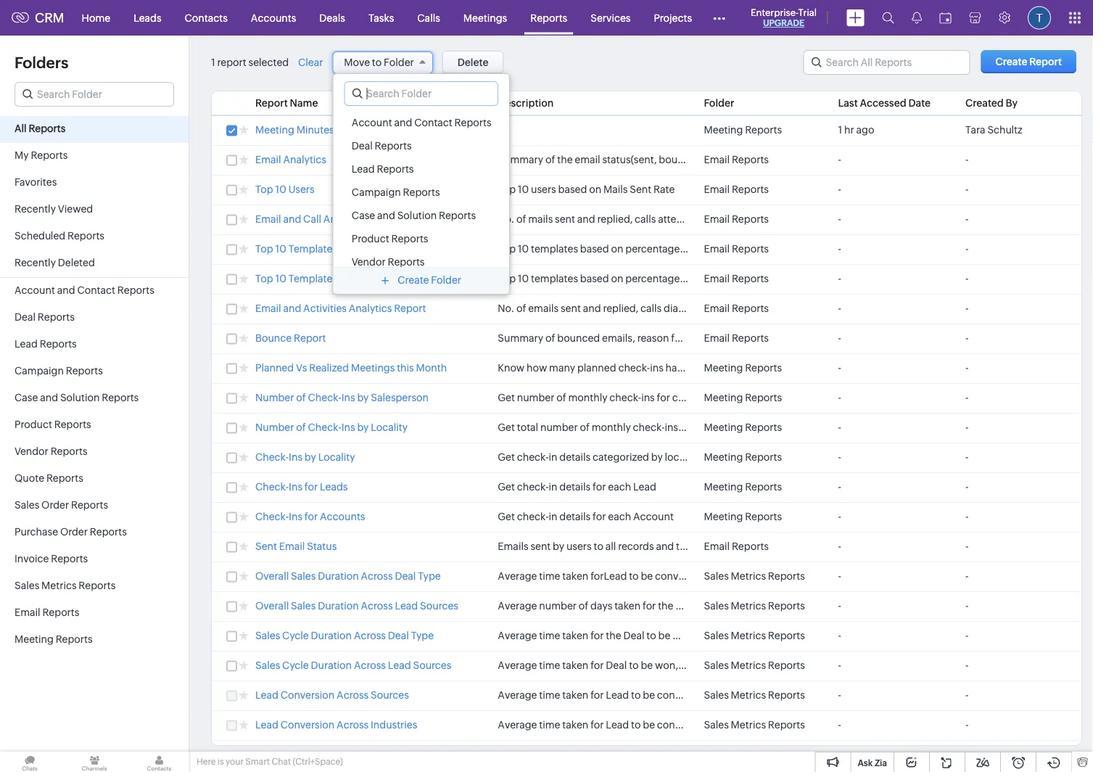 Task type: locate. For each thing, give the bounding box(es) containing it.
check- up the 'check-ins for leads'
[[256, 452, 289, 463]]

get check-in details for each account
[[498, 511, 674, 523]]

conversion inside lead conversion across industries link
[[281, 719, 335, 731]]

0 vertical spatial templates
[[289, 243, 338, 255]]

in down "get check-in details for each lead"
[[549, 511, 558, 523]]

duration for overall sales duration across deal type
[[318, 571, 359, 582]]

categorized
[[593, 452, 650, 463]]

account and contact reports option
[[333, 111, 510, 134]]

0 vertical spatial contact
[[414, 117, 452, 128]]

percentage for opened
[[626, 243, 680, 255]]

1 get from the top
[[498, 392, 515, 404]]

1 vertical spatial overall
[[256, 600, 289, 612]]

check- inside number of check-ins by salesperson link
[[308, 392, 342, 404]]

check-ins for leads link
[[256, 481, 348, 495]]

0 horizontal spatial meetings
[[351, 362, 395, 374]]

quote reports link
[[0, 466, 189, 493]]

1 vertical spatial solution
[[60, 392, 100, 404]]

0 vertical spatial replied,
[[598, 213, 633, 225]]

1 vertical spatial number
[[256, 422, 294, 433]]

email reports for opened
[[705, 243, 769, 255]]

email reports
[[705, 154, 769, 166], [705, 184, 769, 195], [705, 213, 769, 225], [705, 243, 769, 255], [705, 273, 769, 285], [705, 303, 769, 314], [705, 332, 769, 344], [705, 541, 769, 552], [15, 607, 79, 618]]

1
[[211, 57, 215, 68], [839, 124, 843, 136]]

order inside the 'sales order reports' link
[[41, 499, 69, 511]]

2 who from the top
[[743, 273, 764, 285]]

number of check-ins by locality link
[[256, 422, 408, 436]]

templates for top 10 templates based on percentage of recipients who have clicked the email
[[531, 273, 579, 285]]

deal reports down account and contact reports option
[[352, 140, 412, 152]]

tasks
[[867, 303, 891, 314]]

meeting inside meeting reports link
[[15, 634, 54, 645]]

meeting for check-ins for leads
[[705, 481, 744, 493]]

and left "missed"
[[704, 213, 722, 225]]

ask
[[858, 758, 873, 768]]

cycle for sales cycle duration across lead sources
[[282, 660, 309, 671]]

average for average number of days taken for the lead to be converted to deal from various lead sources
[[498, 600, 538, 612]]

1 overall from the top
[[256, 571, 289, 582]]

contacts link
[[173, 0, 239, 35]]

create down vendor reports option
[[398, 274, 429, 286]]

duration for overall sales duration across lead sources
[[318, 600, 359, 612]]

the right opened
[[829, 243, 844, 255]]

details up "get check-in details for each lead"
[[560, 452, 591, 463]]

rate
[[654, 184, 675, 195], [382, 243, 403, 255], [379, 273, 400, 285]]

of right total
[[580, 422, 590, 433]]

months, for six
[[778, 719, 817, 731]]

1 horizontal spatial contact
[[414, 117, 452, 128]]

2 vertical spatial details
[[560, 511, 591, 523]]

3 time from the top
[[540, 660, 561, 671]]

0 horizontal spatial account
[[15, 285, 55, 296]]

average time taken for lead to be converted for the past six months, by industry
[[498, 719, 872, 731]]

number for average
[[540, 600, 577, 612]]

all
[[15, 123, 27, 134]]

2 cycle from the top
[[282, 660, 309, 671]]

contact inside option
[[414, 117, 452, 128]]

cycle inside sales cycle duration across lead sources link
[[282, 660, 309, 671]]

templates for open
[[289, 243, 338, 255]]

opened,
[[707, 154, 746, 166]]

related
[[923, 332, 956, 344]]

0 vertical spatial account
[[352, 117, 392, 128]]

each up emails sent by users to all records and their status
[[608, 511, 632, 523]]

check- inside number of check-ins by locality link
[[308, 422, 342, 433]]

in for get check-in details categorized by locality meeting reports
[[549, 452, 558, 463]]

1 horizontal spatial case
[[352, 210, 375, 221]]

0 horizontal spatial source
[[720, 660, 752, 671]]

customers
[[673, 392, 723, 404], [696, 422, 746, 433]]

1 for 1 report selected
[[211, 57, 215, 68]]

summary for summary of bounced emails, reason for the bounce, date the bounce occurred, the record related to the bounce etc.
[[498, 332, 544, 344]]

email up bounce
[[256, 303, 281, 314]]

1 vertical spatial each
[[608, 481, 632, 493]]

type for overall sales duration across deal type
[[418, 571, 441, 582]]

1 percentage from the top
[[626, 243, 680, 255]]

1 vertical spatial sources
[[413, 660, 452, 671]]

based right clicked)
[[807, 154, 836, 166]]

case and solution reports inside option
[[352, 210, 476, 221]]

summary up know
[[498, 332, 544, 344]]

ins for leads
[[289, 481, 303, 493]]

0 vertical spatial representatives
[[799, 213, 871, 225]]

the down average time taken forlead to be converted to deal of different type
[[659, 600, 674, 612]]

sent right mails
[[555, 213, 576, 225]]

account up deal reports option
[[352, 117, 392, 128]]

1 vertical spatial ins
[[642, 392, 655, 404]]

1 vertical spatial create
[[398, 274, 429, 286]]

months, right six
[[778, 719, 817, 731]]

0 horizontal spatial locality
[[318, 452, 355, 463]]

2 percentage from the top
[[626, 273, 680, 285]]

1 vertical spatial case and solution reports
[[15, 392, 139, 404]]

email reports link
[[0, 600, 189, 627]]

2 details from the top
[[560, 481, 591, 493]]

templates down call
[[289, 243, 338, 255]]

search folder text field up all reports 'link'
[[15, 83, 173, 106]]

case and solution reports down campaign reports option
[[352, 210, 476, 221]]

analytics for call
[[324, 213, 367, 225]]

3 average from the top
[[498, 630, 538, 642]]

type inside "link"
[[418, 571, 441, 582]]

sent for mails
[[555, 213, 576, 225]]

to down different
[[778, 600, 788, 612]]

sales metrics reports down 6
[[705, 719, 806, 731]]

cycle up sales cycle duration across lead sources
[[282, 630, 309, 642]]

average for average time taken for lead to be converted for the past six months, by industry
[[498, 719, 538, 731]]

projects link
[[643, 0, 704, 35]]

email reports for events,
[[705, 303, 769, 314]]

1 salesperson from the left
[[371, 392, 429, 404]]

vendor reports option
[[333, 250, 510, 274]]

case
[[352, 210, 375, 221], [15, 392, 38, 404]]

conversion for lead conversion across sources
[[281, 690, 335, 701]]

10 up mails
[[518, 184, 529, 195]]

based for top 10 templates based on percentage of recipients who have opened the email
[[581, 243, 610, 255]]

0 horizontal spatial sales
[[773, 213, 796, 225]]

1 templates from the top
[[531, 243, 579, 255]]

ins inside number of check-ins by locality link
[[342, 422, 355, 433]]

recently
[[15, 203, 56, 215], [15, 257, 56, 269]]

locality
[[762, 422, 796, 433], [665, 452, 699, 463]]

1 templates from the top
[[289, 243, 338, 255]]

ins inside check-ins for accounts link
[[289, 511, 303, 523]]

duration for sales cycle duration across deal type
[[311, 630, 352, 642]]

each for account
[[608, 511, 632, 523]]

1 vertical spatial details
[[560, 481, 591, 493]]

1 time from the top
[[540, 571, 561, 582]]

across for sales cycle duration across deal type
[[354, 630, 386, 642]]

folder down vendor reports option
[[431, 274, 462, 286]]

of down no. of mails sent and replied, calls attended and missed by sales representatives
[[683, 243, 692, 255]]

0 vertical spatial cycle
[[282, 630, 309, 642]]

average for average time taken forlead to be converted to deal of different type
[[498, 571, 538, 582]]

0 vertical spatial case
[[352, 210, 375, 221]]

lead
[[352, 163, 375, 175], [15, 338, 38, 350], [634, 481, 657, 493], [395, 600, 418, 612], [676, 600, 699, 612], [874, 600, 897, 612], [388, 660, 411, 671], [695, 660, 718, 671], [256, 690, 279, 701], [606, 690, 630, 701], [256, 719, 279, 731], [606, 719, 630, 731]]

who down "missed"
[[743, 243, 764, 255]]

2 templates from the top
[[531, 273, 579, 285]]

duration inside sales cycle duration across deal type link
[[311, 630, 352, 642]]

taken for average time taken for lead to be converted for the past six months, by industry
[[563, 719, 589, 731]]

folder inside field
[[384, 57, 414, 68]]

2 number from the top
[[256, 422, 294, 433]]

no. for no. of emails sent and replied, calls dialled and received, events, checkins, and tasks listed by date and sales representatives
[[498, 303, 515, 314]]

recently for recently viewed
[[15, 203, 56, 215]]

templates
[[531, 243, 579, 255], [531, 273, 579, 285]]

email reports for on
[[705, 154, 769, 166]]

check- for check-ins by locality
[[256, 452, 289, 463]]

get for get check-in details for each lead
[[498, 481, 515, 493]]

1 vertical spatial have
[[766, 273, 788, 285]]

0 vertical spatial number
[[256, 392, 294, 404]]

analytics
[[283, 154, 327, 166], [324, 213, 367, 225], [349, 303, 392, 314]]

know
[[498, 362, 525, 374]]

1 vertical spatial email
[[847, 243, 872, 255]]

of down many
[[557, 392, 567, 404]]

product reports option
[[333, 227, 510, 250]]

summary down the description
[[498, 154, 544, 166]]

leads
[[134, 12, 162, 24], [320, 481, 348, 493]]

folder right move
[[384, 57, 414, 68]]

duration down the status
[[318, 571, 359, 582]]

average for average time taken for the deal to be won, by type
[[498, 630, 538, 642]]

to
[[372, 57, 382, 68], [958, 332, 968, 344], [594, 541, 604, 552], [630, 571, 639, 582], [706, 571, 716, 582], [701, 600, 711, 612], [778, 600, 788, 612], [647, 630, 657, 642], [629, 660, 639, 671], [632, 690, 641, 701], [632, 719, 641, 731]]

events,
[[763, 303, 797, 314]]

1 horizontal spatial sent
[[630, 184, 652, 195]]

2 vertical spatial each
[[608, 511, 632, 523]]

0 horizontal spatial bounce
[[787, 332, 823, 344]]

0 horizontal spatial search folder text field
[[15, 83, 173, 106]]

0 vertical spatial type
[[418, 571, 441, 582]]

0 vertical spatial solution
[[397, 210, 437, 221]]

0 vertical spatial number
[[517, 392, 555, 404]]

0 horizontal spatial 1
[[211, 57, 215, 68]]

1 horizontal spatial vendor reports
[[352, 256, 425, 268]]

bounce,
[[705, 332, 744, 344]]

1 details from the top
[[560, 452, 591, 463]]

tara schultz
[[966, 124, 1023, 136]]

deal reports link
[[0, 305, 189, 332]]

4 time from the top
[[540, 690, 561, 701]]

0 vertical spatial vendor reports
[[352, 256, 425, 268]]

and up bounce report
[[283, 303, 301, 314]]

10 up the emails
[[518, 273, 529, 285]]

2 summary from the top
[[498, 332, 544, 344]]

solution inside case and solution reports link
[[60, 392, 100, 404]]

1 vertical spatial sent
[[561, 303, 581, 314]]

no. left mails
[[498, 213, 515, 225]]

top 10 templates based on percentage of recipients who have clicked the email
[[498, 273, 870, 285]]

sales metrics reports for average time taken forlead to be converted to deal of different type
[[705, 571, 806, 582]]

taken for average time taken for lead to be converted in the past 6 months, by source
[[563, 690, 589, 701]]

cycle inside sales cycle duration across deal type link
[[282, 630, 309, 642]]

1 horizontal spatial case and solution reports
[[352, 210, 476, 221]]

2 get from the top
[[498, 422, 515, 433]]

0 vertical spatial analytics
[[283, 154, 327, 166]]

ins for have
[[651, 362, 664, 374]]

percentage for clicked
[[626, 273, 680, 285]]

and inside "link"
[[283, 213, 301, 225]]

1 average from the top
[[498, 571, 538, 582]]

across inside "link"
[[361, 571, 393, 582]]

1 for 1 hr ago
[[839, 124, 843, 136]]

top
[[256, 184, 273, 195], [498, 184, 516, 195], [256, 243, 273, 255], [498, 243, 516, 255], [256, 273, 273, 285], [498, 273, 516, 285]]

across down 'overall sales duration across lead sources' link
[[354, 630, 386, 642]]

email and call analytics report
[[256, 213, 401, 225]]

source
[[720, 660, 752, 671], [822, 690, 854, 701]]

reports
[[531, 12, 568, 24], [455, 117, 492, 128], [29, 123, 66, 134], [746, 124, 783, 136], [375, 140, 412, 152], [31, 150, 68, 161], [732, 154, 769, 166], [377, 163, 414, 175], [732, 184, 769, 195], [403, 187, 440, 198], [439, 210, 476, 221], [732, 213, 769, 225], [67, 230, 105, 242], [391, 233, 428, 245], [732, 243, 769, 255], [388, 256, 425, 268], [732, 273, 769, 285], [117, 285, 154, 296], [732, 303, 769, 314], [38, 311, 75, 323], [732, 332, 769, 344], [40, 338, 77, 350], [746, 362, 783, 374], [66, 365, 103, 377], [102, 392, 139, 404], [746, 392, 783, 404], [54, 419, 91, 430], [746, 422, 783, 433], [51, 446, 88, 457], [746, 452, 783, 463], [46, 473, 83, 484], [746, 481, 783, 493], [71, 499, 108, 511], [746, 511, 783, 523], [90, 526, 127, 538], [732, 541, 769, 552], [51, 553, 88, 565], [769, 571, 806, 582], [79, 580, 116, 592], [769, 600, 806, 612], [42, 607, 79, 618], [769, 630, 806, 642], [56, 634, 93, 645], [769, 660, 806, 671], [769, 690, 806, 701], [769, 719, 806, 731]]

meeting reports for for
[[705, 392, 783, 404]]

meeting reports for ins
[[705, 422, 783, 433]]

2 average from the top
[[498, 600, 538, 612]]

1 horizontal spatial bounce
[[988, 332, 1024, 344]]

metrics for average time taken for deal to be won, by lead source
[[731, 660, 767, 671]]

have left been on the right top
[[666, 362, 689, 374]]

check- inside check-ins for accounts link
[[256, 511, 289, 523]]

1 vertical spatial case
[[15, 392, 38, 404]]

duration inside 'overall sales duration across lead sources' link
[[318, 600, 359, 612]]

get for get check-in details categorized by locality meeting reports
[[498, 452, 515, 463]]

of left the emails
[[517, 303, 527, 314]]

1 vertical spatial accounts
[[320, 511, 365, 523]]

report inside "link"
[[369, 213, 401, 225]]

by down completed
[[748, 422, 760, 433]]

converted down "average time taken for lead to be converted in the past 6 months, by source"
[[658, 719, 706, 731]]

4 get from the top
[[498, 481, 515, 493]]

and left tasks
[[847, 303, 865, 314]]

0 vertical spatial ins
[[651, 362, 664, 374]]

this
[[397, 362, 414, 374]]

0 vertical spatial product
[[352, 233, 389, 245]]

sales metrics reports for average number of days taken for the lead to be converted to deal from various lead sources
[[705, 600, 806, 612]]

3 get from the top
[[498, 452, 515, 463]]

10 down email and call analytics report "link"
[[276, 243, 287, 255]]

realized
[[717, 362, 754, 374]]

sales metrics reports for average time taken for the deal to be won, by type
[[705, 630, 806, 642]]

sent right the emails
[[561, 303, 581, 314]]

vendor reports inside option
[[352, 256, 425, 268]]

10 for top 10 users based on mails sent rate
[[518, 184, 529, 195]]

1 vertical spatial percentage
[[626, 273, 680, 285]]

chats image
[[0, 752, 60, 772]]

sent right mails
[[630, 184, 652, 195]]

meeting inside meeting minutes link
[[256, 124, 295, 136]]

channels image
[[65, 752, 124, 772]]

0 vertical spatial campaign reports
[[352, 187, 440, 198]]

reports inside 'option'
[[377, 163, 414, 175]]

1 horizontal spatial vendor
[[352, 256, 386, 268]]

templates for click
[[289, 273, 338, 285]]

planned vs realized meetings this month
[[256, 362, 447, 374]]

users up mails
[[531, 184, 557, 195]]

many
[[550, 362, 576, 374]]

recently viewed link
[[0, 197, 189, 224]]

each for lead
[[608, 481, 632, 493]]

various
[[837, 600, 871, 612]]

scheduled
[[15, 230, 65, 242]]

email up top 10 users based on mails sent rate
[[575, 154, 601, 166]]

have
[[766, 243, 788, 255], [766, 273, 788, 285], [666, 362, 689, 374]]

vendor reports
[[352, 256, 425, 268], [15, 446, 88, 457]]

1 horizontal spatial lead reports
[[352, 163, 414, 175]]

0 horizontal spatial campaign reports
[[15, 365, 103, 377]]

Search Folder text field
[[345, 82, 498, 105], [15, 83, 173, 106]]

delete
[[458, 57, 489, 68]]

reports inside "link"
[[42, 607, 79, 618]]

here
[[197, 757, 216, 767]]

check- inside check-ins for leads link
[[256, 481, 289, 493]]

get total number of monthly check-ins for customers by locality
[[498, 422, 796, 433]]

5 average from the top
[[498, 690, 538, 701]]

sales order reports link
[[0, 493, 189, 520]]

conversion for lead conversion across industries
[[281, 719, 335, 731]]

overall for overall sales duration across lead sources
[[256, 600, 289, 612]]

lead reports link
[[0, 332, 189, 359]]

account inside option
[[352, 117, 392, 128]]

contact for "account and contact reports" link
[[77, 285, 115, 296]]

0 vertical spatial percentage
[[626, 243, 680, 255]]

1 vertical spatial past
[[741, 719, 761, 731]]

2 overall from the top
[[256, 600, 289, 612]]

have left opened
[[766, 243, 788, 255]]

sources
[[420, 600, 459, 612], [413, 660, 452, 671], [371, 690, 409, 701]]

0 vertical spatial order
[[41, 499, 69, 511]]

account for list box containing account and contact reports
[[352, 117, 392, 128]]

0 vertical spatial who
[[743, 243, 764, 255]]

occurred,
[[825, 332, 871, 344]]

1 vertical spatial leads
[[320, 481, 348, 493]]

be up "average time taken for lead to be converted in the past 6 months, by source"
[[641, 660, 653, 671]]

1 vertical spatial sales
[[977, 303, 1001, 314]]

recipients
[[694, 243, 741, 255], [694, 273, 741, 285]]

3 details from the top
[[560, 511, 591, 523]]

missed
[[724, 213, 757, 225]]

4 average from the top
[[498, 660, 538, 671]]

bounce
[[256, 332, 292, 344]]

0 vertical spatial no.
[[498, 213, 515, 225]]

email inside "link"
[[15, 607, 40, 618]]

date up the related at the top of page
[[934, 303, 955, 314]]

contact
[[414, 117, 452, 128], [77, 285, 115, 296]]

planned
[[256, 362, 294, 374]]

0 horizontal spatial lead reports
[[15, 338, 77, 350]]

account and contact reports
[[352, 117, 492, 128], [15, 285, 154, 296]]

zia
[[875, 758, 888, 768]]

contact for list box containing account and contact reports
[[414, 117, 452, 128]]

check- inside check-ins by locality link
[[256, 452, 289, 463]]

0 horizontal spatial vendor
[[15, 446, 49, 457]]

records
[[619, 541, 654, 552]]

the right the related at the top of page
[[970, 332, 986, 344]]

overall inside "link"
[[256, 571, 289, 582]]

1 recipients from the top
[[694, 243, 741, 255]]

and up open
[[377, 210, 395, 221]]

case inside option
[[352, 210, 375, 221]]

the left six
[[724, 719, 739, 731]]

time for average time taken for lead to be converted for the past six months, by industry
[[540, 719, 561, 731]]

duration inside sales cycle duration across lead sources link
[[311, 660, 352, 671]]

6 average from the top
[[498, 719, 538, 731]]

calls
[[418, 12, 441, 24]]

vendor down open
[[352, 256, 386, 268]]

ins inside check-ins for leads link
[[289, 481, 303, 493]]

1 cycle from the top
[[282, 630, 309, 642]]

case and solution reports link
[[0, 385, 189, 412]]

recipients down "missed"
[[694, 243, 741, 255]]

mails
[[529, 213, 553, 225]]

1 conversion from the top
[[281, 690, 335, 701]]

campaign reports
[[352, 187, 440, 198], [15, 365, 103, 377]]

contact down the recently deleted link
[[77, 285, 115, 296]]

check-ins for accounts
[[256, 511, 365, 523]]

meeting reports for have
[[705, 362, 783, 374]]

1 who from the top
[[743, 243, 764, 255]]

representatives up the etc.
[[1003, 303, 1075, 314]]

templates down mails
[[531, 243, 579, 255]]

details for locality
[[560, 452, 591, 463]]

1 horizontal spatial type
[[795, 571, 817, 582]]

0 vertical spatial monthly
[[569, 392, 608, 404]]

top 10 templates based on percentage of recipients who have opened the email
[[498, 243, 872, 255]]

2 conversion from the top
[[281, 719, 335, 731]]

campaign reports down lead reports link
[[15, 365, 103, 377]]

product up quote
[[15, 419, 52, 430]]

2 time from the top
[[540, 630, 561, 642]]

1 bounce from the left
[[787, 332, 823, 344]]

0 horizontal spatial campaign
[[15, 365, 64, 377]]

purchase order reports
[[15, 526, 127, 538]]

0 vertical spatial details
[[560, 452, 591, 463]]

5 time from the top
[[540, 719, 561, 731]]

5 get from the top
[[498, 511, 515, 523]]

1 no. from the top
[[498, 213, 515, 225]]

contact up deal reports option
[[414, 117, 452, 128]]

conversion up lead conversion across industries
[[281, 690, 335, 701]]

number for number of check-ins by salesperson
[[256, 392, 294, 404]]

analytics inside "link"
[[324, 213, 367, 225]]

sales cycle duration across lead sources link
[[256, 660, 452, 674]]

home link
[[70, 0, 122, 35]]

clicked
[[790, 273, 824, 285]]

1 vertical spatial who
[[743, 273, 764, 285]]

lead reports
[[352, 163, 414, 175], [15, 338, 77, 350]]

of
[[546, 154, 556, 166], [517, 213, 527, 225], [683, 243, 692, 255], [683, 273, 692, 285], [517, 303, 527, 314], [546, 332, 556, 344], [296, 392, 306, 404], [557, 392, 567, 404], [296, 422, 306, 433], [580, 422, 590, 433], [741, 571, 751, 582], [579, 600, 589, 612]]

email down invoice
[[15, 607, 40, 618]]

mails
[[604, 184, 628, 195]]

months, for 6
[[767, 690, 806, 701]]

meeting for check-ins for accounts
[[705, 511, 744, 523]]

the down events, on the right top of page
[[769, 332, 784, 344]]

sent down check-ins for accounts link
[[256, 541, 277, 552]]

lead conversion across industries link
[[256, 719, 418, 733]]

check- up sent email status
[[256, 511, 289, 523]]

accounts up the status
[[320, 511, 365, 523]]

1 vertical spatial no.
[[498, 303, 515, 314]]

replied, for attended
[[598, 213, 633, 225]]

1 vertical spatial campaign reports
[[15, 365, 103, 377]]

list box containing account and contact reports
[[333, 107, 510, 274]]

duration inside overall sales duration across deal type "link"
[[318, 571, 359, 582]]

1 vertical spatial vendor
[[15, 446, 49, 457]]

0 horizontal spatial deal reports
[[15, 311, 75, 323]]

2 recipients from the top
[[694, 273, 741, 285]]

2 vertical spatial account
[[634, 511, 674, 523]]

hr
[[845, 124, 855, 136]]

1 vertical spatial account
[[15, 285, 55, 296]]

create inside button
[[996, 56, 1028, 68]]

based up bounced
[[581, 273, 610, 285]]

no. left the emails
[[498, 303, 515, 314]]

1 horizontal spatial locality
[[762, 422, 796, 433]]

calls left dialled in the top right of the page
[[641, 303, 662, 314]]

10
[[276, 184, 287, 195], [518, 184, 529, 195], [276, 243, 287, 255], [518, 243, 529, 255], [276, 273, 287, 285], [518, 273, 529, 285]]

1 horizontal spatial deal reports
[[352, 140, 412, 152]]

vendor inside vendor reports link
[[15, 446, 49, 457]]

2 salesperson from the left
[[818, 392, 875, 404]]

email reports for by
[[705, 213, 769, 225]]

1 vertical spatial locality
[[318, 452, 355, 463]]

metrics down 6
[[731, 719, 767, 731]]

percentage
[[626, 243, 680, 255], [626, 273, 680, 285]]

2 templates from the top
[[289, 273, 338, 285]]

0 horizontal spatial sent
[[256, 541, 277, 552]]

all
[[606, 541, 617, 552]]

recipients for clicked
[[694, 273, 741, 285]]

1 summary from the top
[[498, 154, 544, 166]]

0 horizontal spatial type
[[712, 630, 733, 642]]

no. of emails sent and replied, calls dialled and received, events, checkins, and tasks listed by date and sales representatives
[[498, 303, 1075, 314]]

0 horizontal spatial representatives
[[799, 213, 871, 225]]

deal reports option
[[333, 134, 510, 158]]

on up emails,
[[612, 273, 624, 285]]

1 horizontal spatial campaign
[[352, 187, 401, 198]]

case and solution reports option
[[333, 204, 510, 227]]

1 vertical spatial date
[[746, 332, 767, 344]]

1 vertical spatial summary
[[498, 332, 544, 344]]

details for account
[[560, 511, 591, 523]]

to down average time taken for the deal to be won, by type
[[629, 660, 639, 671]]

email reports for bounce
[[705, 332, 769, 344]]

order inside 'purchase order reports' link
[[60, 526, 88, 538]]

schultz
[[988, 124, 1023, 136]]

past left 6
[[736, 690, 757, 701]]

0 vertical spatial sent
[[555, 213, 576, 225]]

have for opened
[[766, 243, 788, 255]]

on down mails
[[612, 243, 624, 255]]

1 vertical spatial replied,
[[604, 303, 639, 314]]

conversion inside lead conversion across sources link
[[281, 690, 335, 701]]

to right move
[[372, 57, 382, 68]]

1 recently from the top
[[15, 203, 56, 215]]

duration up sales cycle duration across lead sources
[[311, 630, 352, 642]]

1 vertical spatial customers
[[696, 422, 746, 433]]

0 horizontal spatial solution
[[60, 392, 100, 404]]

folder up opened,
[[705, 97, 735, 109]]

invoice reports
[[15, 553, 88, 565]]

the up top 10 users based on mails sent rate
[[558, 154, 573, 166]]

the left bounce,
[[687, 332, 702, 344]]

0 vertical spatial users
[[531, 184, 557, 195]]

1 hr ago
[[839, 124, 875, 136]]

1 number from the top
[[256, 392, 294, 404]]

users
[[531, 184, 557, 195], [567, 541, 592, 552]]

summary for summary of the email status(sent, bounced, opened, and clicked) based on date, template, module and user
[[498, 154, 544, 166]]

lead reports inside 'option'
[[352, 163, 414, 175]]

be down status
[[713, 600, 725, 612]]

1 vertical spatial analytics
[[324, 213, 367, 225]]

type
[[418, 571, 441, 582], [411, 630, 434, 642]]

sent right the 'emails'
[[531, 541, 551, 552]]

contacts image
[[129, 752, 189, 772]]

ins inside check-ins by locality link
[[289, 452, 303, 463]]

2 recently from the top
[[15, 257, 56, 269]]

who up received,
[[743, 273, 764, 285]]

leads up the check-ins for accounts
[[320, 481, 348, 493]]

2 no. from the top
[[498, 303, 515, 314]]

sales metrics reports inside "link"
[[15, 580, 116, 592]]

sent inside sent email status link
[[256, 541, 277, 552]]

across down sales cycle duration across lead sources link
[[337, 690, 369, 701]]

email
[[575, 154, 601, 166], [847, 243, 872, 255], [844, 273, 870, 285]]

metrics inside "link"
[[41, 580, 77, 592]]

list box
[[333, 107, 510, 274]]

template,
[[879, 154, 924, 166]]

bounce left the etc.
[[988, 332, 1024, 344]]

sent
[[630, 184, 652, 195], [256, 541, 277, 552]]

deal inside option
[[352, 140, 373, 152]]

average time taken for deal to be won, by lead source
[[498, 660, 752, 671]]



Task type: vqa. For each thing, say whether or not it's contained in the screenshot.
Sales Summary
no



Task type: describe. For each thing, give the bounding box(es) containing it.
email right attended
[[705, 213, 730, 225]]

by left click at the top of page
[[340, 273, 351, 285]]

to down "average time taken for lead to be converted in the past 6 months, by source"
[[632, 719, 641, 731]]

email up been on the right top
[[705, 332, 730, 344]]

time for average time taken forlead to be converted to deal of different type
[[540, 571, 561, 582]]

past for six
[[741, 719, 761, 731]]

summary of the email status(sent, bounced, opened, and clicked) based on date, template, module and user
[[498, 154, 1004, 166]]

sources for sales cycle duration across lead sources
[[413, 660, 452, 671]]

meeting for meeting minutes
[[705, 124, 744, 136]]

the up average time taken for deal to be won, by lead source
[[606, 630, 622, 642]]

check-ins by locality
[[256, 452, 355, 463]]

in right realized
[[756, 362, 764, 374]]

last
[[839, 97, 859, 109]]

salesperson inside number of check-ins by salesperson link
[[371, 392, 429, 404]]

in for get check-in details for each account
[[549, 511, 558, 523]]

rate for top 10 templates based on percentage of recipients who have clicked the email
[[379, 273, 400, 285]]

ins for accounts
[[289, 511, 303, 523]]

analytics for activities
[[349, 303, 392, 314]]

10 for top 10 templates by click rate
[[276, 273, 287, 285]]

to down average time taken for deal to be won, by lead source
[[632, 690, 641, 701]]

2 vertical spatial sent
[[531, 541, 551, 552]]

number for get
[[517, 392, 555, 404]]

by right 6
[[808, 690, 820, 701]]

to right forlead at bottom right
[[630, 571, 639, 582]]

received,
[[718, 303, 761, 314]]

1 vertical spatial deal reports
[[15, 311, 75, 323]]

the left 6
[[719, 690, 734, 701]]

email up "missed"
[[705, 154, 730, 166]]

to up average time taken for deal to be won, by lead source
[[647, 630, 657, 642]]

time for average time taken for the deal to be won, by type
[[540, 630, 561, 642]]

10 for top 10 templates based on percentage of recipients who have opened the email
[[518, 243, 529, 255]]

across for overall sales duration across deal type
[[361, 571, 393, 582]]

time for average time taken for deal to be won, by lead source
[[540, 660, 561, 671]]

number of check-ins by locality
[[256, 422, 408, 433]]

by down planned vs realized meetings this month link
[[357, 392, 369, 404]]

average for average time taken for deal to be won, by lead source
[[498, 660, 538, 671]]

0 vertical spatial customers
[[673, 392, 723, 404]]

0 horizontal spatial locality
[[665, 452, 699, 463]]

and down top 10 users based on mails sent rate
[[578, 213, 596, 225]]

email down "missed"
[[705, 243, 730, 255]]

email down opened,
[[705, 184, 730, 195]]

check-ins for leads
[[256, 481, 348, 493]]

across for overall sales duration across lead sources
[[361, 600, 393, 612]]

by down number of check-ins by salesperson link
[[357, 422, 369, 433]]

metrics for average time taken for the deal to be won, by type
[[731, 630, 767, 642]]

emails sent by users to all records and their status
[[498, 541, 729, 552]]

meeting for number of check-ins by locality
[[705, 422, 744, 433]]

campaign reports option
[[333, 181, 510, 204]]

across down lead conversion across sources link
[[337, 719, 369, 731]]

sales metrics reports for average time taken for lead to be converted in the past 6 months, by source
[[705, 690, 806, 701]]

ins for for
[[642, 392, 655, 404]]

0 vertical spatial email
[[575, 154, 601, 166]]

campaign inside option
[[352, 187, 401, 198]]

get check-in details categorized by locality meeting reports
[[498, 452, 783, 463]]

enterprise-
[[751, 7, 799, 18]]

viewed
[[58, 203, 93, 215]]

no. for no. of mails sent and replied, calls attended and missed by sales representatives
[[498, 213, 515, 225]]

by down average number of days taken for the lead to be converted to deal from various lead sources
[[698, 630, 710, 642]]

created by
[[966, 97, 1019, 109]]

email for top 10 templates based on percentage of recipients who have opened the email
[[847, 243, 872, 255]]

the right clicked
[[826, 273, 842, 285]]

past for 6
[[736, 690, 757, 701]]

0 vertical spatial each
[[792, 392, 815, 404]]

here is your smart chat (ctrl+space)
[[197, 757, 343, 767]]

1 vertical spatial monthly
[[592, 422, 631, 433]]

crm
[[35, 10, 64, 25]]

campaign inside 'link'
[[15, 365, 64, 377]]

opened
[[790, 243, 827, 255]]

2 vertical spatial have
[[666, 362, 689, 374]]

0 horizontal spatial case and solution reports
[[15, 392, 139, 404]]

0 vertical spatial sent
[[630, 184, 652, 195]]

0 vertical spatial locality
[[762, 422, 796, 433]]

be down "average time taken for lead to be converted in the past 6 months, by source"
[[643, 719, 656, 731]]

0 horizontal spatial accounts
[[251, 12, 296, 24]]

0 vertical spatial won,
[[673, 630, 696, 642]]

0 horizontal spatial leads
[[134, 12, 162, 24]]

of up the check-ins by locality
[[296, 422, 306, 433]]

vendor inside vendor reports option
[[352, 256, 386, 268]]

0 vertical spatial meetings
[[464, 12, 508, 24]]

deal up average number of days taken for the lead to be converted to deal from various lead sources
[[718, 571, 739, 582]]

chat
[[272, 757, 291, 767]]

by left open
[[340, 243, 351, 255]]

deleted
[[58, 257, 95, 269]]

meeting reports for account
[[705, 511, 783, 523]]

2 vertical spatial ins
[[665, 422, 679, 433]]

deal inside "link"
[[395, 571, 416, 582]]

1 vertical spatial product reports
[[15, 419, 91, 430]]

converted up average time taken for lead to be converted for the past six months, by industry
[[658, 690, 706, 701]]

sales metrics reports link
[[0, 573, 189, 600]]

users
[[289, 184, 315, 195]]

planned
[[578, 362, 617, 374]]

report name
[[256, 97, 318, 109]]

1 horizontal spatial search folder text field
[[345, 82, 498, 105]]

quote
[[15, 473, 44, 484]]

deal reports inside option
[[352, 140, 412, 152]]

to inside field
[[372, 57, 382, 68]]

sales cycle duration across lead sources
[[256, 660, 452, 671]]

create for create report
[[996, 56, 1028, 68]]

and up bounced
[[583, 303, 601, 314]]

meeting for planned vs realized meetings this month
[[705, 362, 744, 374]]

1 vertical spatial source
[[822, 690, 854, 701]]

Move to Folder field
[[333, 52, 433, 74]]

reports link
[[519, 0, 579, 35]]

calls link
[[406, 0, 452, 35]]

and up deal reports option
[[394, 117, 412, 128]]

to down average time taken forlead to be converted to deal of different type
[[701, 600, 711, 612]]

account for "account and contact reports" link
[[15, 285, 55, 296]]

email for top 10 templates based on percentage of recipients who have clicked the email
[[844, 273, 870, 285]]

meeting for number of check-ins by salesperson
[[705, 392, 744, 404]]

sent email status link
[[256, 541, 337, 555]]

by right "missed"
[[759, 213, 771, 225]]

email reports for clicked
[[705, 273, 769, 285]]

move to folder
[[344, 57, 414, 68]]

to right the related at the top of page
[[958, 332, 968, 344]]

replied, for dialled
[[604, 303, 639, 314]]

vendor reports link
[[0, 439, 189, 466]]

industries
[[371, 719, 418, 731]]

1 horizontal spatial accounts
[[320, 511, 365, 523]]

deal down recently deleted
[[15, 311, 36, 323]]

0 vertical spatial rate
[[654, 184, 675, 195]]

and down deleted
[[57, 285, 75, 296]]

sales cycle duration across deal type
[[256, 630, 434, 642]]

be up average time taken for deal to be won, by lead source
[[659, 630, 671, 642]]

summary of bounced emails, reason for the bounce, date the bounce occurred, the record related to the bounce etc.
[[498, 332, 1045, 344]]

the left record
[[873, 332, 888, 344]]

who for clicked
[[743, 273, 764, 285]]

1 vertical spatial type
[[712, 630, 733, 642]]

vs
[[296, 362, 307, 374]]

10 for top 10 templates based on percentage of recipients who have clicked the email
[[518, 273, 529, 285]]

in for get check-in details for each lead
[[549, 481, 558, 493]]

total
[[517, 422, 539, 433]]

by up the 'check-ins for leads'
[[305, 452, 316, 463]]

details for lead
[[560, 481, 591, 493]]

product inside option
[[352, 233, 389, 245]]

1 horizontal spatial users
[[567, 541, 592, 552]]

sources for overall sales duration across lead sources
[[420, 600, 459, 612]]

top for top 10 users
[[256, 184, 273, 195]]

tasks
[[369, 12, 394, 24]]

1 vertical spatial folder
[[705, 97, 735, 109]]

and down campaign reports 'link'
[[40, 392, 58, 404]]

average for average time taken for lead to be converted in the past 6 months, by source
[[498, 690, 538, 701]]

1 vertical spatial meetings
[[351, 362, 395, 374]]

bounced,
[[659, 154, 705, 166]]

in up average time taken for lead to be converted for the past six months, by industry
[[708, 690, 717, 701]]

home
[[82, 12, 110, 24]]

recently deleted link
[[0, 250, 189, 277]]

top for top 10 users based on mails sent rate
[[498, 184, 516, 195]]

2 vertical spatial sources
[[371, 690, 409, 701]]

1 horizontal spatial representatives
[[1003, 303, 1075, 314]]

0 horizontal spatial account and contact reports
[[15, 285, 154, 296]]

across for sales cycle duration across lead sources
[[354, 660, 386, 671]]

of left mails
[[517, 213, 527, 225]]

number of check-ins by salesperson
[[256, 392, 429, 404]]

number for number of check-ins by locality
[[256, 422, 294, 433]]

checkins,
[[799, 303, 844, 314]]

recently deleted
[[15, 257, 95, 269]]

campaign reports inside option
[[352, 187, 440, 198]]

1 report selected
[[211, 57, 289, 68]]

on left date,
[[838, 154, 850, 166]]

report inside button
[[1030, 56, 1063, 68]]

get for get check-in details for each account
[[498, 511, 515, 523]]

taken for average time taken for deal to be won, by lead source
[[563, 660, 589, 671]]

emails
[[498, 541, 529, 552]]

2 bounce from the left
[[988, 332, 1024, 344]]

the left "current"
[[766, 362, 782, 374]]

check- for check-ins for leads
[[256, 481, 289, 493]]

dialled
[[664, 303, 696, 314]]

taken for average time taken for the deal to be won, by type
[[563, 630, 589, 642]]

and right dialled in the top right of the page
[[698, 303, 716, 314]]

by down get total number of monthly check-ins for customers by locality
[[652, 452, 663, 463]]

purchase
[[15, 526, 58, 538]]

by right completed
[[779, 392, 790, 404]]

type for sales cycle duration across deal type
[[411, 630, 434, 642]]

of down top 10 templates based on percentage of recipients who have opened the email
[[683, 273, 692, 285]]

be down average time taken for deal to be won, by lead source
[[643, 690, 656, 701]]

product reports inside option
[[352, 233, 428, 245]]

lead inside 'option'
[[352, 163, 375, 175]]

deal left from
[[790, 600, 811, 612]]

and left their
[[657, 541, 675, 552]]

clicked)
[[768, 154, 805, 166]]

email up bounce,
[[705, 303, 730, 314]]

email and activities analytics report link
[[256, 303, 427, 317]]

based for top 10 users based on mails sent rate
[[559, 184, 588, 195]]

0 vertical spatial type
[[795, 571, 817, 582]]

top for top 10 templates based on percentage of recipients who have clicked the email
[[498, 273, 516, 285]]

1 vertical spatial lead reports
[[15, 338, 77, 350]]

0 vertical spatial locality
[[371, 422, 408, 433]]

emails
[[529, 303, 559, 314]]

of down vs
[[296, 392, 306, 404]]

based for top 10 templates based on percentage of recipients who have clicked the email
[[581, 273, 610, 285]]

by right 'created'
[[1007, 97, 1019, 109]]

accounts link
[[239, 0, 308, 35]]

10 for top 10 users
[[276, 184, 287, 195]]

report
[[217, 57, 247, 68]]

sales metrics reports for average time taken for deal to be won, by lead source
[[705, 660, 806, 671]]

order for sales
[[41, 499, 69, 511]]

deal down 'overall sales duration across lead sources' link
[[388, 630, 409, 642]]

call
[[304, 213, 322, 225]]

deal up average time taken for deal to be won, by lead source
[[624, 630, 645, 642]]

email right their
[[705, 541, 730, 552]]

know how many planned check-ins have been realized in the current month
[[498, 362, 852, 374]]

email up top 10 users
[[256, 154, 281, 166]]

1 vertical spatial vendor reports
[[15, 446, 88, 457]]

rate for top 10 templates based on percentage of recipients who have opened the email
[[382, 243, 403, 255]]

1 horizontal spatial sales
[[977, 303, 1001, 314]]

crm link
[[12, 10, 64, 25]]

status(sent,
[[603, 154, 657, 166]]

email inside "link"
[[256, 213, 281, 225]]

sales metrics reports for average time taken for lead to be converted for the past six months, by industry
[[705, 719, 806, 731]]

email left the status
[[279, 541, 305, 552]]

by up "average time taken for lead to be converted in the past 6 months, by source"
[[681, 660, 692, 671]]

Search All Reports text field
[[805, 51, 970, 74]]

email analytics link
[[256, 154, 327, 168]]

taken for average time taken forlead to be converted to deal of different type
[[563, 571, 589, 582]]

different
[[753, 571, 793, 582]]

top for top 10 templates by open rate
[[256, 243, 273, 255]]

get for get number of monthly check-ins for customers completed by each salesperson
[[498, 392, 515, 404]]

and left user
[[964, 154, 982, 166]]

tasks link
[[357, 0, 406, 35]]

have for clicked
[[766, 273, 788, 285]]

meeting minutes
[[256, 124, 334, 136]]

their
[[677, 541, 698, 552]]

ask zia
[[858, 758, 888, 768]]

1 horizontal spatial folder
[[431, 274, 462, 286]]

top for top 10 templates by click rate
[[256, 273, 273, 285]]

email and call analytics report link
[[256, 213, 401, 227]]

description
[[498, 97, 554, 109]]

check- for check-ins for accounts
[[256, 511, 289, 523]]

recipients for opened
[[694, 243, 741, 255]]

services link
[[579, 0, 643, 35]]

email reports inside "link"
[[15, 607, 79, 618]]

overall sales duration across lead sources
[[256, 600, 459, 612]]

forlead
[[591, 571, 627, 582]]

email up received,
[[705, 273, 730, 285]]

campaign reports inside 'link'
[[15, 365, 103, 377]]

deals
[[320, 12, 345, 24]]

converted down different
[[727, 600, 776, 612]]

deal down average time taken for the deal to be won, by type
[[606, 660, 627, 671]]

and right listed
[[957, 303, 975, 314]]

account and contact reports inside option
[[352, 117, 492, 128]]

on for top 10 templates based on percentage of recipients who have clicked the email
[[612, 273, 624, 285]]

recently viewed
[[15, 203, 93, 215]]

metrics for average time taken for lead to be converted for the past six months, by industry
[[731, 719, 767, 731]]

to left all
[[594, 541, 604, 552]]

of up top 10 users based on mails sent rate
[[546, 154, 556, 166]]

to down status
[[706, 571, 716, 582]]

by down get check-in details for each account
[[553, 541, 565, 552]]

1 vertical spatial won,
[[656, 660, 679, 671]]

calls for attended
[[635, 213, 656, 225]]

average time taken forlead to be converted to deal of different type
[[498, 571, 817, 582]]

1 vertical spatial product
[[15, 419, 52, 430]]

of left different
[[741, 571, 751, 582]]

of left days on the right bottom of the page
[[579, 600, 589, 612]]

open
[[353, 243, 380, 255]]

of left bounced
[[546, 332, 556, 344]]

days
[[591, 600, 613, 612]]

trial
[[799, 7, 817, 18]]

by left the industry
[[819, 719, 831, 731]]

by right listed
[[920, 303, 932, 314]]

overall for overall sales duration across deal type
[[256, 571, 289, 582]]

reason
[[638, 332, 670, 344]]

1 horizontal spatial date
[[934, 303, 955, 314]]

and left clicked)
[[748, 154, 766, 166]]

converted down their
[[656, 571, 704, 582]]

tara
[[966, 124, 986, 136]]

be down records
[[641, 571, 653, 582]]

recently for recently deleted
[[15, 257, 56, 269]]

listed
[[893, 303, 918, 314]]

contacts
[[185, 12, 228, 24]]

month
[[416, 362, 447, 374]]

time for average time taken for lead to be converted in the past 6 months, by source
[[540, 690, 561, 701]]

1 vertical spatial number
[[541, 422, 578, 433]]

ins inside number of check-ins by salesperson link
[[342, 392, 355, 404]]

record
[[890, 332, 921, 344]]

lead reports option
[[333, 158, 510, 181]]

solution inside 'case and solution reports' option
[[397, 210, 437, 221]]

planned vs realized meetings this month link
[[256, 362, 447, 376]]



